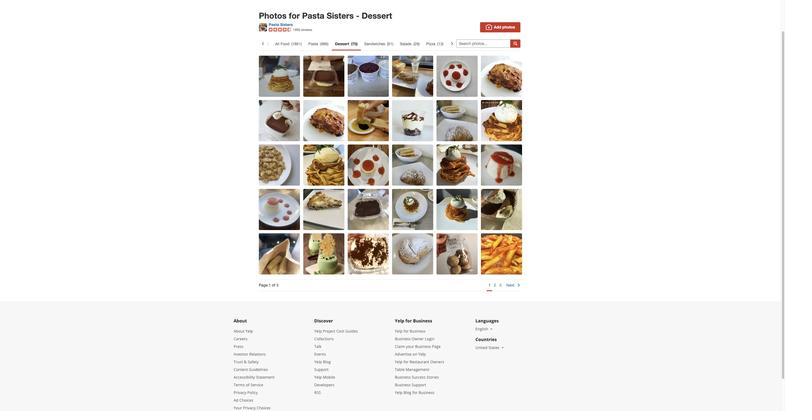 Task type: vqa. For each thing, say whether or not it's contained in the screenshot.
Discover
yes



Task type: locate. For each thing, give the bounding box(es) containing it.
guides
[[346, 329, 358, 334]]

0 horizontal spatial dessert
[[335, 41, 350, 46]]

for for yelp for business business owner login claim your business page advertise on yelp yelp for restaurant owners table management business success stories business support yelp blog for business
[[404, 329, 409, 334]]

rss
[[315, 390, 321, 396]]

page
[[259, 283, 268, 288], [432, 344, 441, 349]]

your privacy choices link
[[234, 406, 271, 411]]

about up careers link
[[234, 329, 245, 334]]

4.5 star rating image
[[269, 28, 291, 32]]

photo of pasta sisters - los angeles, ca, united states. in-house cookies!!! i finished it within minutes image
[[437, 234, 478, 275]]

yelp
[[395, 318, 405, 324], [246, 329, 253, 334], [315, 329, 322, 334], [395, 329, 403, 334], [419, 352, 426, 357], [315, 360, 322, 365], [395, 360, 403, 365], [315, 375, 322, 380], [395, 390, 403, 396]]

next link
[[507, 282, 523, 289]]

0 vertical spatial page
[[259, 283, 268, 288]]

sisters up 4.5 star rating image
[[280, 22, 293, 27]]

dessert right -
[[362, 11, 393, 21]]

photo of pasta sisters - los angeles, ca, united states. gelato - blueberry basil was awesome image
[[348, 56, 389, 97]]

pasta up 4.5 star rating image
[[269, 22, 279, 27]]

support
[[315, 367, 329, 372], [412, 383, 426, 388]]

business up yelp blog for business link
[[395, 383, 411, 388]]

blog inside yelp project cost guides collections talk events yelp blog support yelp mobile developers rss
[[323, 360, 331, 365]]

1 vertical spatial choices
[[257, 406, 271, 411]]

1 horizontal spatial blog
[[404, 390, 412, 396]]

16 chevron down v2 image
[[501, 346, 505, 350]]

states
[[489, 345, 500, 350]]

cost
[[337, 329, 345, 334]]

all food (1861)
[[275, 42, 302, 46]]

yelp up careers link
[[246, 329, 253, 334]]

2 vertical spatial pasta
[[309, 42, 318, 46]]

0 vertical spatial sisters
[[327, 11, 354, 21]]

press link
[[234, 344, 244, 349]]

0 horizontal spatial choices
[[240, 398, 254, 403]]

choices down policy
[[257, 406, 271, 411]]

1 horizontal spatial of
[[272, 283, 276, 288]]

1 horizontal spatial dessert
[[362, 11, 393, 21]]

business support link
[[395, 383, 426, 388]]

english button
[[476, 327, 494, 332]]

1 horizontal spatial page
[[432, 344, 441, 349]]

for
[[289, 11, 300, 21], [406, 318, 412, 324], [404, 329, 409, 334], [404, 360, 409, 365], [413, 390, 418, 396]]

2
[[494, 283, 497, 288]]

sisters left -
[[327, 11, 354, 21]]

photos for pasta sisters - dessert
[[259, 11, 393, 21]]

for up business owner login link
[[404, 329, 409, 334]]

for up yelp for business link
[[406, 318, 412, 324]]

Search photos... text field
[[457, 40, 511, 48]]

rss link
[[315, 390, 321, 396]]

1 vertical spatial photo of pasta sisters - los angeles, ca, united states. tiramisu image
[[348, 189, 389, 230]]

support down the yelp blog link
[[315, 367, 329, 372]]

photo of pasta sisters - los angeles, ca, united states. panna cotta with homemade strawberry sauce image
[[481, 145, 523, 186]]

blog up support link
[[323, 360, 331, 365]]

choices down privacy policy link
[[240, 398, 254, 403]]

add photos
[[494, 25, 515, 29]]

food
[[281, 42, 290, 46]]

project
[[323, 329, 336, 334]]

talk link
[[315, 344, 322, 349]]

about inside about yelp careers press investor relations trust & safety content guidelines accessibility statement terms of service privacy policy ad choices your privacy choices
[[234, 329, 245, 334]]

about yelp link
[[234, 329, 253, 334]]

0 horizontal spatial 3
[[277, 283, 279, 288]]

privacy
[[234, 390, 247, 396], [243, 406, 256, 411]]

yelp up yelp for business link
[[395, 318, 405, 324]]

yelp for restaurant owners link
[[395, 360, 445, 365]]

united states button
[[476, 345, 505, 350]]

1 vertical spatial page
[[432, 344, 441, 349]]

photo of pasta sisters - los angeles, ca, united states. peccato cup: mascarpone cream and crumbled chocolate salami image
[[392, 100, 434, 141]]

reviews
[[301, 28, 312, 32]]

0 vertical spatial blog
[[323, 360, 331, 365]]

0 horizontal spatial blog
[[323, 360, 331, 365]]

countries
[[476, 337, 497, 343]]

investor
[[234, 352, 248, 357]]

policy
[[248, 390, 258, 396]]

pasta (986)
[[309, 42, 329, 46]]

photo of pasta sisters - los angeles, ca, united states. eggplant parmigiana image
[[304, 100, 345, 141]]

support link
[[315, 367, 329, 372]]

content
[[234, 367, 248, 372]]

1 vertical spatial of
[[246, 383, 250, 388]]

0 horizontal spatial photo of pasta sisters - los angeles, ca, united states. tiramisu image
[[304, 56, 345, 97]]

-
[[356, 11, 360, 21]]

0 vertical spatial pasta
[[302, 11, 325, 21]]

photo of pasta sisters - los angeles, ca, united states image
[[348, 100, 389, 141], [392, 189, 434, 230], [259, 234, 300, 275], [304, 234, 345, 275], [348, 234, 389, 275]]

1 about from the top
[[234, 318, 247, 324]]

photo of pasta sisters - los angeles, ca, united states. arrabbiata (spicy) image
[[437, 145, 478, 186]]

of inside about yelp careers press investor relations trust & safety content guidelines accessibility statement terms of service privacy policy ad choices your privacy choices
[[246, 383, 250, 388]]

1 horizontal spatial 1
[[489, 283, 491, 288]]

photo of pasta sisters - los angeles, ca, united states. tiramisu' image
[[259, 100, 300, 141]]

0 horizontal spatial support
[[315, 367, 329, 372]]

add photos link
[[481, 22, 521, 32]]

1 vertical spatial dessert
[[335, 41, 350, 46]]

(1861)
[[292, 42, 302, 46]]

1
[[269, 283, 271, 288], [489, 283, 491, 288]]

1 vertical spatial pasta
[[269, 22, 279, 27]]

business down owner
[[415, 344, 431, 349]]

0 horizontal spatial page
[[259, 283, 268, 288]]

business down 'table'
[[395, 375, 411, 380]]

pasta sisters
[[269, 22, 293, 27]]

photo of pasta sisters - los angeles, ca, united states. panna cotta with strawberry sauce. yuuuum. image
[[259, 189, 300, 230]]

0 vertical spatial photo of pasta sisters - los angeles, ca, united states. tiramisu image
[[304, 56, 345, 97]]

owner
[[412, 336, 424, 342]]

0 vertical spatial support
[[315, 367, 329, 372]]

0 vertical spatial of
[[272, 283, 276, 288]]

safety
[[248, 360, 259, 365]]

pasta
[[302, 11, 325, 21], [269, 22, 279, 27], [309, 42, 318, 46]]

dessert
[[362, 11, 393, 21], [335, 41, 350, 46]]

1 horizontal spatial support
[[412, 383, 426, 388]]

support down the success
[[412, 383, 426, 388]]

claim
[[395, 344, 405, 349]]

yelp for business business owner login claim your business page advertise on yelp yelp for restaurant owners table management business success stories business support yelp blog for business
[[395, 329, 445, 396]]

for for yelp for business
[[406, 318, 412, 324]]

1 horizontal spatial choices
[[257, 406, 271, 411]]

press
[[234, 344, 244, 349]]

pasta for pasta (986)
[[309, 42, 318, 46]]

advertise on yelp link
[[395, 352, 426, 357]]

yelp for business
[[395, 318, 433, 324]]

ad choices link
[[234, 398, 254, 403]]

1 vertical spatial blog
[[404, 390, 412, 396]]

dessert left (70)
[[335, 41, 350, 46]]

languages
[[476, 318, 499, 324]]

photo of pasta sisters - los angeles, ca, united states. eggplant parmigiana image
[[481, 56, 523, 97]]

privacy down terms on the bottom of page
[[234, 390, 247, 396]]

business owner login link
[[395, 336, 435, 342]]

2 about from the top
[[234, 329, 245, 334]]

yelp down events
[[315, 360, 322, 365]]

1 vertical spatial sisters
[[280, 22, 293, 27]]

table management link
[[395, 367, 430, 372]]

accessibility statement link
[[234, 375, 275, 380]]

all
[[275, 42, 280, 46]]

pasta up "reviews"
[[302, 11, 325, 21]]

2 3 from the left
[[500, 283, 502, 288]]

1 vertical spatial support
[[412, 383, 426, 388]]

events
[[315, 352, 326, 357]]

pasta left (986)
[[309, 42, 318, 46]]

english
[[476, 327, 489, 332]]

privacy down ad choices link
[[243, 406, 256, 411]]

1 3 from the left
[[277, 283, 279, 288]]

discover
[[315, 318, 333, 324]]

sandwiches (51)
[[365, 42, 394, 46]]

1 horizontal spatial 3
[[500, 283, 502, 288]]

1 vertical spatial about
[[234, 329, 245, 334]]

&
[[244, 360, 247, 365]]

3
[[277, 283, 279, 288], [500, 283, 502, 288]]

photo of pasta sisters - los angeles, ca, united states. pasta sisters - penne arrabbiata image
[[481, 234, 523, 275]]

0 horizontal spatial of
[[246, 383, 250, 388]]

about up about yelp link
[[234, 318, 247, 324]]

pizza
[[427, 42, 436, 46]]

business up yelp for business link
[[413, 318, 433, 324]]

united
[[476, 345, 488, 350]]

blog
[[323, 360, 331, 365], [404, 390, 412, 396]]

stories
[[427, 375, 439, 380]]

(13)
[[438, 42, 444, 46]]

choices
[[240, 398, 254, 403], [257, 406, 271, 411]]

yelp down support link
[[315, 375, 322, 380]]

yelp up collections link
[[315, 329, 322, 334]]

your
[[234, 406, 242, 411]]

0 vertical spatial about
[[234, 318, 247, 324]]

salads (29)
[[400, 42, 420, 46]]

sisters
[[327, 11, 354, 21], [280, 22, 293, 27]]

photo of pasta sisters - los angeles, ca, united states. tiramisu image
[[304, 56, 345, 97], [348, 189, 389, 230]]

salads
[[400, 42, 412, 46]]

photo of pasta sisters - los angeles, ca, united states. tomato and basil image
[[259, 56, 300, 97]]

0 horizontal spatial 1
[[269, 283, 271, 288]]

for up 1995 in the top left of the page
[[289, 11, 300, 21]]

blog down business support link
[[404, 390, 412, 396]]



Task type: describe. For each thing, give the bounding box(es) containing it.
(986)
[[320, 42, 329, 46]]

pizza (13)
[[427, 42, 444, 46]]

(2471)
[[258, 42, 269, 46]]

photo of pasta sisters - los angeles, ca, united states. best ever italian pastry with custard filling image
[[392, 145, 434, 186]]

photo of pasta sisters - los angeles, ca, united states. arrabbiata (spicy) with burrata italiana on top!! image
[[437, 189, 478, 230]]

yelp blog for business link
[[395, 390, 435, 396]]

for for photos for pasta sisters - dessert
[[289, 11, 300, 21]]

yelp up 'table'
[[395, 360, 403, 365]]

business up owner
[[410, 329, 426, 334]]

for down advertise
[[404, 360, 409, 365]]

yelp blog link
[[315, 360, 331, 365]]

business down stories
[[419, 390, 435, 396]]

1995
[[293, 28, 300, 32]]

2 1 from the left
[[489, 283, 491, 288]]

privacy policy link
[[234, 390, 258, 396]]

terms of service link
[[234, 383, 263, 388]]

trust & safety link
[[234, 360, 259, 365]]

about for about yelp careers press investor relations trust & safety content guidelines accessibility statement terms of service privacy policy ad choices your privacy choices
[[234, 329, 245, 334]]

business success stories link
[[395, 375, 439, 380]]

claim your business page link
[[395, 344, 441, 349]]

photos
[[503, 25, 515, 29]]

developers link
[[315, 383, 335, 388]]

guidelines
[[249, 367, 268, 372]]

2 link
[[493, 280, 498, 291]]

talk
[[315, 344, 322, 349]]

collections
[[315, 336, 334, 342]]

about yelp careers press investor relations trust & safety content guidelines accessibility statement terms of service privacy policy ad choices your privacy choices
[[234, 329, 275, 411]]

photo of pasta sisters - los angeles, ca, united states. bolognese pasta image
[[481, 100, 523, 141]]

investor relations link
[[234, 352, 266, 357]]

page 1 of 3
[[259, 283, 279, 288]]

management
[[406, 367, 430, 372]]

photo of pasta sisters - los angeles, ca, united states. mascarpone to lady ginger ratio image
[[481, 189, 523, 230]]

yelp inside about yelp careers press investor relations trust & safety content guidelines accessibility statement terms of service privacy policy ad choices your privacy choices
[[246, 329, 253, 334]]

page inside yelp for business business owner login claim your business page advertise on yelp yelp for restaurant owners table management business success stories business support yelp blog for business
[[432, 344, 441, 349]]

1 1 from the left
[[269, 283, 271, 288]]

events link
[[315, 352, 326, 357]]

photo of pasta sisters - los angeles, ca, united states. burrata italiana image
[[304, 145, 345, 186]]

advertise
[[395, 352, 412, 357]]

trust
[[234, 360, 243, 365]]

1 horizontal spatial photo of pasta sisters - los angeles, ca, united states. tiramisu image
[[348, 189, 389, 230]]

table
[[395, 367, 405, 372]]

yelp down business support link
[[395, 390, 403, 396]]

on
[[413, 352, 418, 357]]

photo of pasta sisters - los angeles, ca, united states. ricotta and chocolate pie image
[[304, 189, 345, 230]]

photo of pasta sisters - los angeles, ca, united states. panna cotta image
[[348, 145, 389, 186]]

statement
[[256, 375, 275, 380]]

developers
[[315, 383, 335, 388]]

0 vertical spatial choices
[[240, 398, 254, 403]]

blog inside yelp for business business owner login claim your business page advertise on yelp yelp for restaurant owners table management business success stories business support yelp blog for business
[[404, 390, 412, 396]]

service
[[251, 383, 263, 388]]

next
[[507, 283, 515, 288]]

careers
[[234, 336, 248, 342]]

business up claim
[[395, 336, 411, 342]]

collections link
[[315, 336, 334, 342]]

(29)
[[414, 42, 420, 46]]

terms
[[234, 383, 245, 388]]

1 horizontal spatial sisters
[[327, 11, 354, 21]]

photo of pasta sisters - los angeles, ca, united states. meat lasagna  chicken , bread and lemon water. image
[[392, 56, 434, 97]]

3 link
[[498, 280, 504, 291]]

yelp up claim
[[395, 329, 403, 334]]

yelp project cost guides link
[[315, 329, 358, 334]]

owners
[[431, 360, 445, 365]]

yelp right on
[[419, 352, 426, 357]]

sandwiches
[[365, 42, 385, 46]]

(51)
[[387, 42, 394, 46]]

(2471) link
[[249, 37, 272, 50]]

photo of pasta sisters - los angeles, ca, united states. panna cotta with homemade strawberry sauce image
[[437, 56, 478, 97]]

yelp mobile link
[[315, 375, 335, 380]]

content guidelines link
[[234, 367, 268, 372]]

ad
[[234, 398, 239, 403]]

support inside yelp for business business owner login claim your business page advertise on yelp yelp for restaurant owners table management business success stories business support yelp blog for business
[[412, 383, 426, 388]]

16 chevron down v2 image
[[490, 327, 494, 332]]

pasta sisters link
[[269, 22, 293, 27]]

login
[[425, 336, 435, 342]]

0 horizontal spatial sisters
[[280, 22, 293, 27]]

1 vertical spatial privacy
[[243, 406, 256, 411]]

accessibility
[[234, 375, 255, 380]]

about for about
[[234, 318, 247, 324]]

pasta for pasta sisters
[[269, 22, 279, 27]]

careers link
[[234, 336, 248, 342]]

add
[[494, 25, 502, 29]]

yelp project cost guides collections talk events yelp blog support yelp mobile developers rss
[[315, 329, 358, 396]]

mobile
[[323, 375, 335, 380]]

united states
[[476, 345, 500, 350]]

support inside yelp project cost guides collections talk events yelp blog support yelp mobile developers rss
[[315, 367, 329, 372]]

yelp for business link
[[395, 329, 426, 334]]

photo of pasta sisters - los angeles, ca, united states. gnocchi with porcini mushroom sauca image
[[259, 145, 300, 186]]

1995 reviews
[[293, 28, 312, 32]]

0 vertical spatial privacy
[[234, 390, 247, 396]]

photo of pasta sisters - los angeles, ca, united states. omg - addictive af image
[[437, 100, 478, 141]]

relations
[[249, 352, 266, 357]]

dessert (70)
[[335, 41, 358, 46]]

pasta sisters image
[[259, 23, 267, 31]]

photo of pasta sisters - los angeles, ca, united states. orange pastry image
[[392, 234, 434, 275]]

for down business support link
[[413, 390, 418, 396]]

0 vertical spatial dessert
[[362, 11, 393, 21]]

your
[[406, 344, 415, 349]]



